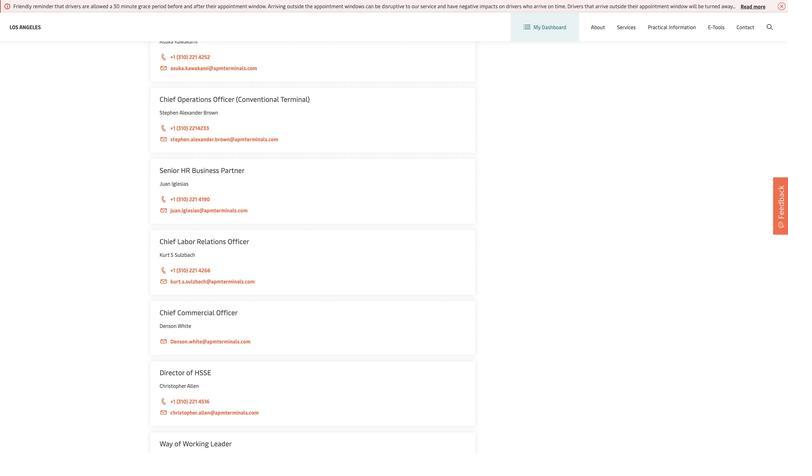 Task type: describe. For each thing, give the bounding box(es) containing it.
my dashboard
[[534, 24, 567, 31]]

christopher allen
[[160, 383, 199, 390]]

way
[[160, 439, 173, 449]]

1 on from the left
[[499, 3, 505, 10]]

location
[[626, 18, 646, 25]]

juan.iglesias@apmterminals.com
[[171, 207, 248, 214]]

terminal)
[[281, 94, 310, 104]]

2 and from the left
[[438, 3, 446, 10]]

to
[[406, 3, 411, 10]]

brown
[[204, 109, 218, 116]]

hsse
[[195, 368, 211, 378]]

(310) for partner
[[177, 196, 188, 203]]

receive
[[742, 3, 758, 10]]

1 and from the left
[[184, 3, 192, 10]]

close alert image
[[779, 3, 786, 10]]

+1 (310) 221 4266 link
[[160, 267, 466, 275]]

denson white
[[160, 323, 191, 330]]

switch location button
[[600, 18, 646, 25]]

alexander
[[180, 109, 202, 116]]

221 for labor
[[189, 267, 197, 274]]

(conventional
[[236, 94, 279, 104]]

/
[[739, 19, 741, 26]]

are
[[82, 3, 89, 10]]

read more button
[[741, 2, 766, 10]]

2 be from the left
[[699, 3, 704, 10]]

1 vertical spatial officer
[[228, 237, 249, 246]]

3 appointment from the left
[[640, 3, 669, 10]]

create
[[742, 19, 757, 26]]

allowed
[[91, 3, 108, 10]]

1 221 from the top
[[189, 53, 197, 60]]

2 their from the left
[[628, 3, 639, 10]]

221 for of
[[189, 398, 197, 405]]

reminder
[[33, 3, 53, 10]]

+1 (310) 221 4190
[[171, 196, 210, 203]]

221 for hr
[[189, 196, 197, 203]]

way of working leader
[[160, 439, 232, 449]]

+1 (310) 2214233
[[171, 125, 209, 132]]

friendly reminder that drivers are allowed a 30 minute grace period before and after their appointment window. arriving outside the appointment windows can be disruptive to our service and have negative impacts on drivers who arrive on time. drivers that arrive outside their appointment window will be turned away. to receive future operat
[[13, 3, 789, 10]]

2 that from the left
[[585, 3, 595, 10]]

juan
[[160, 180, 170, 187]]

stephen
[[160, 109, 179, 116]]

2 appointment from the left
[[314, 3, 344, 10]]

asuka.kawakami@apmterminals.com
[[171, 65, 257, 72]]

5 (310) from the top
[[177, 398, 188, 405]]

my dashboard button
[[524, 13, 567, 41]]

grace
[[138, 3, 151, 10]]

christopher.allen@apmterminals.com link
[[160, 409, 466, 417]]

denson
[[160, 323, 177, 330]]

+1 (310) 221 4252 link
[[160, 53, 466, 61]]

disruptive
[[382, 3, 405, 10]]

chief operations officer (conventional terminal)
[[160, 94, 310, 104]]

1 (310) from the top
[[177, 53, 188, 60]]

asuka kawakami
[[160, 38, 198, 45]]

1 that from the left
[[55, 3, 64, 10]]

about button
[[592, 13, 606, 41]]

los angeles
[[10, 23, 41, 30]]

e-tools
[[709, 24, 725, 31]]

working
[[183, 439, 209, 449]]

will
[[689, 3, 697, 10]]

after
[[194, 3, 205, 10]]

practical information
[[648, 24, 697, 31]]

angeles
[[19, 23, 41, 30]]

chief for chief commercial officer
[[160, 308, 176, 318]]

impacts
[[480, 3, 498, 10]]

friendly
[[13, 3, 32, 10]]

s
[[171, 251, 174, 258]]

read more
[[741, 3, 766, 10]]

switch location
[[610, 18, 646, 25]]

practical
[[648, 24, 668, 31]]

time.
[[555, 3, 567, 10]]

2 on from the left
[[548, 3, 554, 10]]

1 outside from the left
[[287, 3, 304, 10]]

1 appointment from the left
[[218, 3, 247, 10]]

stephen.alexander.brown@apmterminals.com
[[171, 136, 278, 143]]

contact button
[[737, 13, 755, 41]]

1 be from the left
[[375, 3, 381, 10]]

windows
[[345, 3, 365, 10]]

of for working
[[175, 439, 181, 449]]

e-
[[709, 24, 713, 31]]

director of hsse
[[160, 368, 211, 378]]

kurt.s.sulzbach@apmterminals.com
[[171, 278, 255, 285]]

allen
[[187, 383, 199, 390]]

our
[[412, 3, 420, 10]]

minute
[[121, 3, 137, 10]]

services button
[[618, 13, 636, 41]]

contact
[[737, 24, 755, 31]]

+1 (310) 221 4190 link
[[160, 196, 466, 204]]

2214233
[[189, 125, 209, 132]]



Task type: locate. For each thing, give the bounding box(es) containing it.
drivers left who
[[506, 3, 522, 10]]

0 vertical spatial of
[[186, 368, 193, 378]]

information
[[669, 24, 697, 31]]

feedback button
[[774, 177, 789, 235]]

account
[[758, 19, 777, 26]]

+1 down asuka kawakami
[[171, 53, 175, 60]]

denson.white@apmterminals.com link
[[160, 338, 466, 346]]

a
[[110, 3, 112, 10]]

0 horizontal spatial be
[[375, 3, 381, 10]]

read
[[741, 3, 753, 10]]

turned
[[705, 3, 721, 10]]

4 +1 from the top
[[171, 267, 175, 274]]

juan.iglesias@apmterminals.com link
[[160, 207, 466, 215]]

+1 inside +1 (310) 221 4190 link
[[171, 196, 175, 203]]

partner
[[221, 166, 245, 175]]

2 vertical spatial officer
[[216, 308, 238, 318]]

0 horizontal spatial of
[[175, 439, 181, 449]]

iglesias
[[172, 180, 189, 187]]

senior hr business partner
[[160, 166, 245, 175]]

global menu button
[[652, 13, 701, 32]]

christopher.allen@apmterminals.com
[[171, 409, 259, 416]]

business
[[192, 166, 219, 175]]

+1 (310) 221 4266
[[171, 267, 211, 274]]

0 horizontal spatial their
[[206, 3, 217, 10]]

+1 (310) 221 4252
[[171, 53, 210, 60]]

dashboard
[[542, 24, 567, 31]]

4516
[[198, 398, 210, 405]]

1 +1 from the top
[[171, 53, 175, 60]]

outside up the switch
[[610, 3, 627, 10]]

(310) down christopher allen
[[177, 398, 188, 405]]

sulzbach
[[175, 251, 195, 258]]

+1 (310) 221 4516 link
[[160, 398, 466, 406]]

service
[[421, 3, 437, 10]]

arrive right who
[[534, 3, 547, 10]]

+1
[[171, 53, 175, 60], [171, 125, 175, 132], [171, 196, 175, 203], [171, 267, 175, 274], [171, 398, 175, 405]]

away. to
[[722, 3, 741, 10]]

3 chief from the top
[[160, 308, 176, 318]]

+1 inside +1 (310) 221 4516 link
[[171, 398, 175, 405]]

of left hsse
[[186, 368, 193, 378]]

of
[[186, 368, 193, 378], [175, 439, 181, 449]]

officer for operations
[[213, 94, 234, 104]]

0 vertical spatial chief
[[160, 94, 176, 104]]

christopher
[[160, 383, 186, 390]]

labor
[[178, 237, 195, 246]]

1 horizontal spatial drivers
[[506, 3, 522, 10]]

commercial
[[178, 308, 215, 318]]

2 arrive from the left
[[596, 3, 609, 10]]

2 vertical spatial chief
[[160, 308, 176, 318]]

2 outside from the left
[[610, 3, 627, 10]]

that right drivers at right
[[585, 3, 595, 10]]

2 221 from the top
[[189, 196, 197, 203]]

e-tools button
[[709, 13, 725, 41]]

officer up brown
[[213, 94, 234, 104]]

hr
[[181, 166, 190, 175]]

0 horizontal spatial on
[[499, 3, 505, 10]]

+1 down juan iglesias
[[171, 196, 175, 203]]

221 left "4252"
[[189, 53, 197, 60]]

221 left 4516 in the left of the page
[[189, 398, 197, 405]]

relations
[[197, 237, 226, 246]]

2 +1 from the top
[[171, 125, 175, 132]]

on
[[499, 3, 505, 10], [548, 3, 554, 10]]

appointment left window.
[[218, 3, 247, 10]]

+1 down stephen
[[171, 125, 175, 132]]

4 (310) from the top
[[177, 267, 188, 274]]

1 horizontal spatial that
[[585, 3, 595, 10]]

3 +1 from the top
[[171, 196, 175, 203]]

(310) down sulzbach
[[177, 267, 188, 274]]

white
[[178, 323, 191, 330]]

1 horizontal spatial be
[[699, 3, 704, 10]]

chief labor relations officer
[[160, 237, 249, 246]]

0 vertical spatial officer
[[213, 94, 234, 104]]

asuka
[[160, 38, 173, 45]]

services
[[618, 24, 636, 31]]

4 221 from the top
[[189, 398, 197, 405]]

0 horizontal spatial and
[[184, 3, 192, 10]]

+1 down s
[[171, 267, 175, 274]]

1 horizontal spatial on
[[548, 3, 554, 10]]

los angeles link
[[10, 23, 41, 31]]

+1 down christopher
[[171, 398, 175, 405]]

+1 (310) 221 4516
[[171, 398, 210, 405]]

my
[[534, 24, 541, 31]]

juan iglesias
[[160, 180, 189, 187]]

+1 for (conventional
[[171, 125, 175, 132]]

30
[[114, 3, 120, 10]]

on left time.
[[548, 3, 554, 10]]

(310) for officer
[[177, 267, 188, 274]]

(310) for (conventional
[[177, 125, 188, 132]]

about
[[592, 24, 606, 31]]

their up location
[[628, 3, 639, 10]]

2 (310) from the top
[[177, 125, 188, 132]]

chief up kurt
[[160, 237, 176, 246]]

on right impacts
[[499, 3, 505, 10]]

drivers left are
[[65, 3, 81, 10]]

3 221 from the top
[[189, 267, 197, 274]]

1 vertical spatial of
[[175, 439, 181, 449]]

2 horizontal spatial appointment
[[640, 3, 669, 10]]

1 horizontal spatial and
[[438, 3, 446, 10]]

and left have
[[438, 3, 446, 10]]

tools
[[713, 24, 725, 31]]

1 vertical spatial chief
[[160, 237, 176, 246]]

leader
[[211, 439, 232, 449]]

0 horizontal spatial arrive
[[534, 3, 547, 10]]

1 horizontal spatial arrive
[[596, 3, 609, 10]]

appointment up practical
[[640, 3, 669, 10]]

feedback
[[776, 185, 787, 219]]

officer right the relations
[[228, 237, 249, 246]]

1 horizontal spatial appointment
[[314, 3, 344, 10]]

login / create account link
[[713, 13, 777, 31]]

their right "after"
[[206, 3, 217, 10]]

221 left 4190
[[189, 196, 197, 203]]

chief up denson
[[160, 308, 176, 318]]

kawakami
[[175, 38, 198, 45]]

have
[[448, 3, 458, 10]]

(310) left 2214233
[[177, 125, 188, 132]]

chief for chief operations officer (conventional terminal)
[[160, 94, 176, 104]]

1 horizontal spatial of
[[186, 368, 193, 378]]

window
[[671, 3, 688, 10]]

5 +1 from the top
[[171, 398, 175, 405]]

of right way at the bottom of page
[[175, 439, 181, 449]]

drivers
[[568, 3, 584, 10]]

1 horizontal spatial their
[[628, 3, 639, 10]]

that right reminder
[[55, 3, 64, 10]]

be
[[375, 3, 381, 10], [699, 3, 704, 10]]

appointment right the
[[314, 3, 344, 10]]

kurt
[[160, 251, 170, 258]]

+1 inside +1 (310) 2214233 link
[[171, 125, 175, 132]]

4266
[[198, 267, 211, 274]]

3 (310) from the top
[[177, 196, 188, 203]]

operat
[[775, 3, 789, 10]]

future
[[759, 3, 774, 10]]

of for hsse
[[186, 368, 193, 378]]

and left "after"
[[184, 3, 192, 10]]

asuka.kawakami@apmterminals.com link
[[160, 64, 466, 72]]

1 chief from the top
[[160, 94, 176, 104]]

1 arrive from the left
[[534, 3, 547, 10]]

los
[[10, 23, 18, 30]]

221
[[189, 53, 197, 60], [189, 196, 197, 203], [189, 267, 197, 274], [189, 398, 197, 405]]

+1 inside +1 (310) 221 4266 link
[[171, 267, 175, 274]]

0 horizontal spatial drivers
[[65, 3, 81, 10]]

before
[[168, 3, 183, 10]]

0 horizontal spatial that
[[55, 3, 64, 10]]

be right can
[[375, 3, 381, 10]]

stephen alexander brown
[[160, 109, 218, 116]]

(310) down iglesias in the top left of the page
[[177, 196, 188, 203]]

0 horizontal spatial appointment
[[218, 3, 247, 10]]

negative
[[460, 3, 479, 10]]

global menu
[[666, 19, 695, 26]]

denson.white@apmterminals.com
[[171, 338, 251, 345]]

chief for chief labor relations officer
[[160, 237, 176, 246]]

+1 for officer
[[171, 267, 175, 274]]

global
[[666, 19, 681, 26]]

2 drivers from the left
[[506, 3, 522, 10]]

arriving
[[268, 3, 286, 10]]

chief up stephen
[[160, 94, 176, 104]]

the
[[305, 3, 313, 10]]

officer for commercial
[[216, 308, 238, 318]]

officer right commercial
[[216, 308, 238, 318]]

more
[[754, 3, 766, 10]]

1 their from the left
[[206, 3, 217, 10]]

period
[[152, 3, 167, 10]]

221 left the "4266"
[[189, 267, 197, 274]]

1 drivers from the left
[[65, 3, 81, 10]]

+1 inside +1 (310) 221 4252 link
[[171, 53, 175, 60]]

be right will
[[699, 3, 704, 10]]

+1 for partner
[[171, 196, 175, 203]]

4252
[[198, 53, 210, 60]]

switch
[[610, 18, 625, 25]]

0 horizontal spatial outside
[[287, 3, 304, 10]]

1 horizontal spatial outside
[[610, 3, 627, 10]]

+1 (310) 2214233 link
[[160, 124, 466, 133]]

kurt.s.sulzbach@apmterminals.com link
[[160, 278, 466, 286]]

drivers
[[65, 3, 81, 10], [506, 3, 522, 10]]

2 chief from the top
[[160, 237, 176, 246]]

(310) down asuka kawakami
[[177, 53, 188, 60]]

outside left the
[[287, 3, 304, 10]]

chief commercial officer
[[160, 308, 238, 318]]

appointment
[[218, 3, 247, 10], [314, 3, 344, 10], [640, 3, 669, 10]]

chief
[[160, 94, 176, 104], [160, 237, 176, 246], [160, 308, 176, 318]]

arrive up about popup button
[[596, 3, 609, 10]]

senior
[[160, 166, 179, 175]]



Task type: vqa. For each thing, say whether or not it's contained in the screenshot.
leftmost CONTAINER
no



